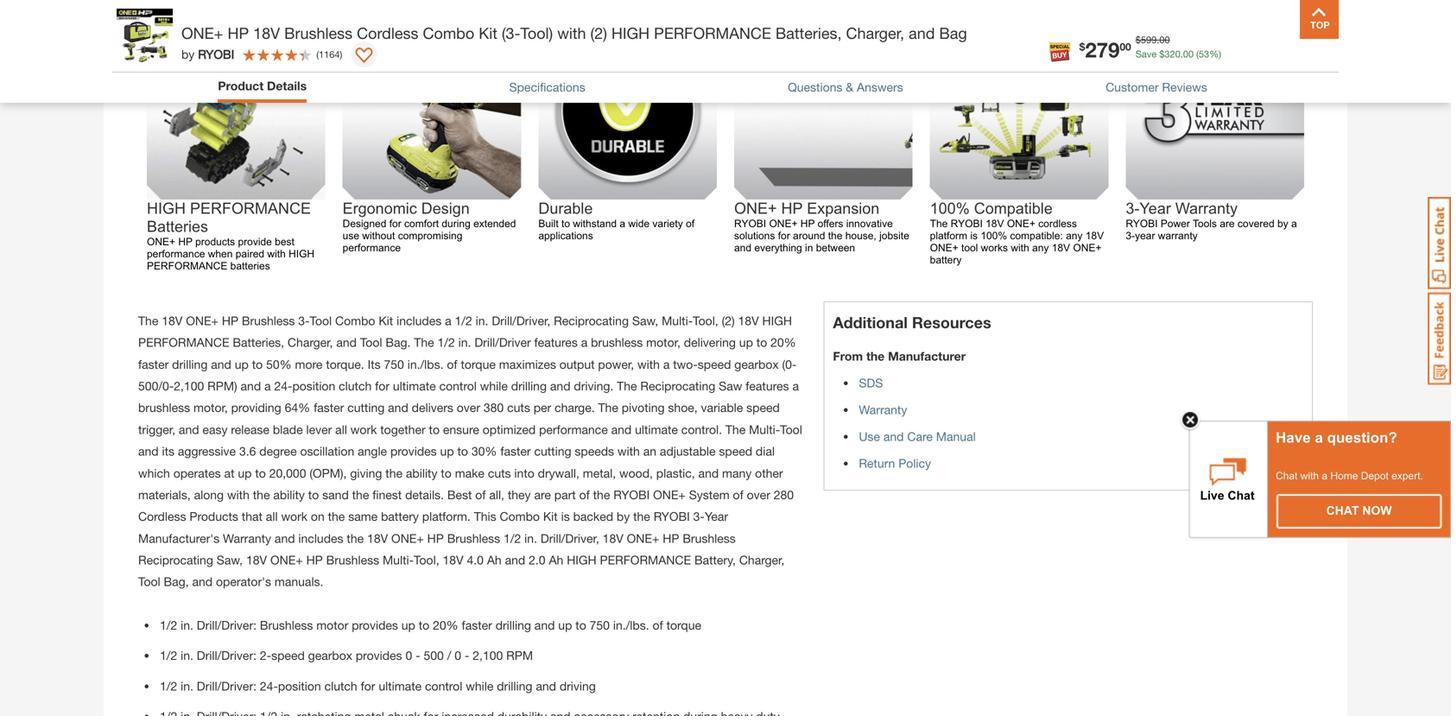 Task type: describe. For each thing, give the bounding box(es) containing it.
care
[[908, 429, 933, 444]]

customer
[[1106, 80, 1159, 94]]

1 vertical spatial while
[[466, 679, 494, 693]]

driving.
[[574, 379, 614, 393]]

torque.
[[326, 357, 364, 371]]

1 vertical spatial clutch
[[325, 679, 358, 693]]

0 vertical spatial cutting
[[348, 401, 385, 415]]

1 horizontal spatial over
[[747, 488, 771, 502]]

two-
[[673, 357, 698, 371]]

drill/driver: for brushless
[[197, 618, 257, 633]]

variable
[[701, 401, 743, 415]]

with right 'chat'
[[1301, 470, 1320, 482]]

tool up more
[[310, 314, 332, 328]]

chat now link
[[1278, 495, 1442, 528]]

0 horizontal spatial brushless
[[138, 401, 190, 415]]

from
[[833, 349, 863, 363]]

2 ah from the left
[[549, 553, 564, 567]]

saw
[[719, 379, 743, 393]]

the down metal,
[[593, 488, 610, 502]]

1 - from the left
[[416, 649, 421, 663]]

policy
[[899, 456, 932, 470]]

control.
[[682, 422, 722, 437]]

they
[[508, 488, 531, 502]]

the down power,
[[617, 379, 637, 393]]

0 horizontal spatial reciprocating
[[138, 553, 213, 567]]

one+ down battery
[[392, 531, 424, 546]]

0 vertical spatial performance
[[654, 24, 772, 42]]

blade
[[273, 422, 303, 437]]

0 vertical spatial by
[[181, 47, 195, 61]]

)
[[340, 49, 343, 60]]

system
[[689, 488, 730, 502]]

the up finest
[[386, 466, 403, 480]]

top button
[[1301, 0, 1340, 39]]

1 vertical spatial ultimate
[[635, 422, 678, 437]]

0 horizontal spatial saw,
[[217, 553, 243, 567]]

$ 599 . 00 save $ 320 . 00 ( 53 %)
[[1136, 34, 1222, 60]]

0 vertical spatial brushless
[[591, 335, 643, 350]]

display image
[[356, 48, 373, 65]]

0 horizontal spatial all
[[266, 510, 278, 524]]

easy
[[203, 422, 228, 437]]

and up the manuals. on the left
[[275, 531, 295, 546]]

to left sand
[[308, 488, 319, 502]]

the down variable at the bottom of the page
[[726, 422, 746, 437]]

by ryobi
[[181, 47, 234, 61]]

1 ah from the left
[[487, 553, 502, 567]]

are
[[534, 488, 551, 502]]

0 horizontal spatial high
[[567, 553, 597, 567]]

1 vertical spatial work
[[281, 510, 308, 524]]

and left bag
[[909, 24, 935, 42]]

hp down the platform.
[[427, 531, 444, 546]]

00 inside $ 279 00
[[1120, 41, 1132, 53]]

and down the pivoting
[[612, 422, 632, 437]]

dial
[[756, 444, 775, 459]]

to left 30%
[[458, 444, 468, 459]]

the up same
[[352, 488, 369, 502]]

while inside the 18v one+ hp brushless 3-tool combo kit includes a 1/2 in. drill/driver, reciprocating saw, multi-tool, (2) 18v high performance batteries, charger, and tool bag. the 1/2 in. drill/driver features a brushless motor, delivering up to 20% faster drilling and up to 50% more torque. its 750 in./lbs. of torque maximizes output power, with a two-speed gearbox (0- 500/0-2,100 rpm) and a 24-position clutch for ultimate control while drilling and driving. the reciprocating saw features a brushless motor, providing 64% faster cutting and delivers over 380 cuts per charge. the pivoting shoe, variable speed trigger, and easy release blade lever all work together to ensure optimized performance and ultimate control. the multi-tool and its aggressive 3.6 degree oscillation angle provides up to 30% faster cutting speeds with an adjustable speed dial which operates at up to 20,000 (opm), giving the ability to make cuts into drywall, metal, wood, plastic, and many other materials, along with the ability to sand the finest details. best of all, they are part of the ryobi one+ system of over 280 cordless products that all work on the same battery platform. this combo kit is backed by the ryobi 3-year manufacturer's warranty and includes the 18v one+ hp brushless 1/2 in. drill/driver, 18v one+ hp brushless reciprocating saw, 18v one+ hp brushless multi-tool, 18v 4.0 ah and 2.0 ah high performance battery, charger, tool bag, and operator's manuals.
[[480, 379, 508, 393]]

2 vertical spatial ryobi
[[654, 510, 690, 524]]

1/2 in. drill/driver: brushless motor provides up to 20% faster drilling and up to 750 in./lbs. of torque
[[160, 618, 702, 633]]

brushless up 4.0 on the left bottom of the page
[[447, 531, 501, 546]]

question?
[[1328, 429, 1398, 446]]

$ for 599
[[1136, 34, 1142, 45]]

per
[[534, 401, 552, 415]]

oscillation
[[300, 444, 355, 459]]

2 vertical spatial performance
[[600, 553, 691, 567]]

and up together
[[388, 401, 409, 415]]

brushless up 50%
[[242, 314, 295, 328]]

together
[[380, 422, 426, 437]]

2 horizontal spatial multi-
[[749, 422, 781, 437]]

up right delivering
[[740, 335, 754, 350]]

to up 500
[[419, 618, 430, 633]]

delivers
[[412, 401, 454, 415]]

1 horizontal spatial .
[[1181, 48, 1184, 60]]

bag,
[[164, 575, 189, 589]]

expert.
[[1392, 470, 1424, 482]]

the down "driving."
[[598, 401, 619, 415]]

3.6
[[239, 444, 256, 459]]

hp up by ryobi on the left top of page
[[228, 24, 249, 42]]

return policy
[[859, 456, 932, 470]]

1 horizontal spatial in./lbs.
[[613, 618, 650, 633]]

part
[[555, 488, 576, 502]]

make
[[455, 466, 485, 480]]

64%
[[285, 401, 310, 415]]

1 vertical spatial torque
[[667, 618, 702, 633]]

to left make at the left
[[441, 466, 452, 480]]

0 horizontal spatial tool,
[[414, 553, 440, 567]]

speed up many
[[719, 444, 753, 459]]

hp up rpm)
[[222, 314, 239, 328]]

0 horizontal spatial over
[[457, 401, 480, 415]]

the up sds link
[[867, 349, 885, 363]]

1 vertical spatial 2,100
[[473, 649, 503, 663]]

adjustable
[[660, 444, 716, 459]]

500/0-
[[138, 379, 174, 393]]

warranty link
[[859, 403, 908, 417]]

1 vertical spatial charger,
[[288, 335, 333, 350]]

drill/driver
[[475, 335, 531, 350]]

0 horizontal spatial combo
[[335, 314, 375, 328]]

the 18v one+ hp brushless 3-tool combo kit includes a 1/2 in. drill/driver, reciprocating saw, multi-tool, (2) 18v high performance batteries, charger, and tool bag. the 1/2 in. drill/driver features a brushless motor, delivering up to 20% faster drilling and up to 50% more torque. its 750 in./lbs. of torque maximizes output power, with a two-speed gearbox (0- 500/0-2,100 rpm) and a 24-position clutch for ultimate control while drilling and driving. the reciprocating saw features a brushless motor, providing 64% faster cutting and delivers over 380 cuts per charge. the pivoting shoe, variable speed trigger, and easy release blade lever all work together to ensure optimized performance and ultimate control. the multi-tool and its aggressive 3.6 degree oscillation angle provides up to 30% faster cutting speeds with an adjustable speed dial which operates at up to 20,000 (opm), giving the ability to make cuts into drywall, metal, wood, plastic, and many other materials, along with the ability to sand the finest details. best of all, they are part of the ryobi one+ system of over 280 cordless products that all work on the same battery platform. this combo kit is backed by the ryobi 3-year manufacturer's warranty and includes the 18v one+ hp brushless 1/2 in. drill/driver, 18v one+ hp brushless reciprocating saw, 18v one+ hp brushless multi-tool, 18v 4.0 ah and 2.0 ah high performance battery, charger, tool bag, and operator's manuals.
[[138, 314, 803, 589]]

1 horizontal spatial features
[[746, 379, 790, 393]]

operates
[[173, 466, 221, 480]]

the down same
[[347, 531, 364, 546]]

at
[[224, 466, 235, 480]]

reviews
[[1163, 80, 1208, 94]]

brushless up 2-
[[260, 618, 313, 633]]

all,
[[489, 488, 505, 502]]

18v up 500/0- in the left of the page
[[162, 314, 183, 328]]

0 vertical spatial all
[[335, 422, 347, 437]]

and right bag,
[[192, 575, 213, 589]]

faster up 500/0- in the left of the page
[[138, 357, 169, 371]]

and left its
[[138, 444, 159, 459]]

answers
[[857, 80, 904, 94]]

the right on
[[328, 510, 345, 524]]

320
[[1165, 48, 1181, 60]]

gearbox inside the 18v one+ hp brushless 3-tool combo kit includes a 1/2 in. drill/driver, reciprocating saw, multi-tool, (2) 18v high performance batteries, charger, and tool bag. the 1/2 in. drill/driver features a brushless motor, delivering up to 20% faster drilling and up to 50% more torque. its 750 in./lbs. of torque maximizes output power, with a two-speed gearbox (0- 500/0-2,100 rpm) and a 24-position clutch for ultimate control while drilling and driving. the reciprocating saw features a brushless motor, providing 64% faster cutting and delivers over 380 cuts per charge. the pivoting shoe, variable speed trigger, and easy release blade lever all work together to ensure optimized performance and ultimate control. the multi-tool and its aggressive 3.6 degree oscillation angle provides up to 30% faster cutting speeds with an adjustable speed dial which operates at up to 20,000 (opm), giving the ability to make cuts into drywall, metal, wood, plastic, and many other materials, along with the ability to sand the finest details. best of all, they are part of the ryobi one+ system of over 280 cordless products that all work on the same battery platform. this combo kit is backed by the ryobi 3-year manufacturer's warranty and includes the 18v one+ hp brushless 1/2 in. drill/driver, 18v one+ hp brushless reciprocating saw, 18v one+ hp brushless multi-tool, 18v 4.0 ah and 2.0 ah high performance battery, charger, tool bag, and operator's manuals.
[[735, 357, 779, 371]]

2 horizontal spatial charger,
[[847, 24, 905, 42]]

drilling up rpm
[[496, 618, 531, 633]]

product
[[218, 79, 264, 93]]

provides inside the 18v one+ hp brushless 3-tool combo kit includes a 1/2 in. drill/driver, reciprocating saw, multi-tool, (2) 18v high performance batteries, charger, and tool bag. the 1/2 in. drill/driver features a brushless motor, delivering up to 20% faster drilling and up to 50% more torque. its 750 in./lbs. of torque maximizes output power, with a two-speed gearbox (0- 500/0-2,100 rpm) and a 24-position clutch for ultimate control while drilling and driving. the reciprocating saw features a brushless motor, providing 64% faster cutting and delivers over 380 cuts per charge. the pivoting shoe, variable speed trigger, and easy release blade lever all work together to ensure optimized performance and ultimate control. the multi-tool and its aggressive 3.6 degree oscillation angle provides up to 30% faster cutting speeds with an adjustable speed dial which operates at up to 20,000 (opm), giving the ability to make cuts into drywall, metal, wood, plastic, and many other materials, along with the ability to sand the finest details. best of all, they are part of the ryobi one+ system of over 280 cordless products that all work on the same battery platform. this combo kit is backed by the ryobi 3-year manufacturer's warranty and includes the 18v one+ hp brushless 1/2 in. drill/driver, 18v one+ hp brushless reciprocating saw, 18v one+ hp brushless multi-tool, 18v 4.0 ah and 2.0 ah high performance battery, charger, tool bag, and operator's manuals.
[[391, 444, 437, 459]]

more
[[295, 357, 323, 371]]

and left easy
[[179, 422, 199, 437]]

0 horizontal spatial 20%
[[433, 618, 459, 633]]

clutch inside the 18v one+ hp brushless 3-tool combo kit includes a 1/2 in. drill/driver, reciprocating saw, multi-tool, (2) 18v high performance batteries, charger, and tool bag. the 1/2 in. drill/driver features a brushless motor, delivering up to 20% faster drilling and up to 50% more torque. its 750 in./lbs. of torque maximizes output power, with a two-speed gearbox (0- 500/0-2,100 rpm) and a 24-position clutch for ultimate control while drilling and driving. the reciprocating saw features a brushless motor, providing 64% faster cutting and delivers over 380 cuts per charge. the pivoting shoe, variable speed trigger, and easy release blade lever all work together to ensure optimized performance and ultimate control. the multi-tool and its aggressive 3.6 degree oscillation angle provides up to 30% faster cutting speeds with an adjustable speed dial which operates at up to 20,000 (opm), giving the ability to make cuts into drywall, metal, wood, plastic, and many other materials, along with the ability to sand the finest details. best of all, they are part of the ryobi one+ system of over 280 cordless products that all work on the same battery platform. this combo kit is backed by the ryobi 3-year manufacturer's warranty and includes the 18v one+ hp brushless 1/2 in. drill/driver, 18v one+ hp brushless reciprocating saw, 18v one+ hp brushless multi-tool, 18v 4.0 ah and 2.0 ah high performance battery, charger, tool bag, and operator's manuals.
[[339, 379, 372, 393]]

0 vertical spatial cuts
[[507, 401, 530, 415]]

24- inside the 18v one+ hp brushless 3-tool combo kit includes a 1/2 in. drill/driver, reciprocating saw, multi-tool, (2) 18v high performance batteries, charger, and tool bag. the 1/2 in. drill/driver features a brushless motor, delivering up to 20% faster drilling and up to 50% more torque. its 750 in./lbs. of torque maximizes output power, with a two-speed gearbox (0- 500/0-2,100 rpm) and a 24-position clutch for ultimate control while drilling and driving. the reciprocating saw features a brushless motor, providing 64% faster cutting and delivers over 380 cuts per charge. the pivoting shoe, variable speed trigger, and easy release blade lever all work together to ensure optimized performance and ultimate control. the multi-tool and its aggressive 3.6 degree oscillation angle provides up to 30% faster cutting speeds with an adjustable speed dial which operates at up to 20,000 (opm), giving the ability to make cuts into drywall, metal, wood, plastic, and many other materials, along with the ability to sand the finest details. best of all, they are part of the ryobi one+ system of over 280 cordless products that all work on the same battery platform. this combo kit is backed by the ryobi 3-year manufacturer's warranty and includes the 18v one+ hp brushless 1/2 in. drill/driver, 18v one+ hp brushless reciprocating saw, 18v one+ hp brushless multi-tool, 18v 4.0 ah and 2.0 ah high performance battery, charger, tool bag, and operator's manuals.
[[274, 379, 293, 393]]

and down 2.0
[[535, 618, 555, 633]]

2 vertical spatial ultimate
[[379, 679, 422, 693]]

0 horizontal spatial motor,
[[194, 401, 228, 415]]

rpm)
[[208, 379, 237, 393]]

2 horizontal spatial kit
[[543, 510, 558, 524]]

0 horizontal spatial features
[[535, 335, 578, 350]]

speed right variable at the bottom of the page
[[747, 401, 780, 415]]

specifications
[[510, 80, 586, 94]]

1 horizontal spatial combo
[[423, 24, 475, 42]]

and up rpm)
[[211, 357, 231, 371]]

1 vertical spatial control
[[425, 679, 463, 693]]

0 vertical spatial 3-
[[298, 314, 310, 328]]

with down at in the left of the page
[[227, 488, 250, 502]]

manual
[[937, 429, 976, 444]]

hp down plastic,
[[663, 531, 680, 546]]

charge.
[[555, 401, 595, 415]]

0 vertical spatial high
[[612, 24, 650, 42]]

materials,
[[138, 488, 191, 502]]

faster down optimized
[[501, 444, 531, 459]]

2 vertical spatial multi-
[[383, 553, 414, 567]]

use and care manual
[[859, 429, 976, 444]]

one+ up by ryobi on the left top of page
[[181, 24, 223, 42]]

use
[[859, 429, 881, 444]]

18v up operator's
[[246, 553, 267, 567]]

drilling down 'maximizes'
[[511, 379, 547, 393]]

speed down the manuals. on the left
[[271, 649, 305, 663]]

the up that
[[253, 488, 270, 502]]

0 horizontal spatial kit
[[379, 314, 393, 328]]

1 vertical spatial 24-
[[260, 679, 278, 693]]

that
[[242, 510, 263, 524]]

up down ensure
[[440, 444, 454, 459]]

1/2 in. drill/driver: 24-position clutch for ultimate control while drilling and driving
[[160, 679, 596, 693]]

1 vertical spatial for
[[361, 679, 375, 693]]

0 horizontal spatial ability
[[273, 488, 305, 502]]

30%
[[472, 444, 497, 459]]

tool up other on the bottom right
[[781, 422, 803, 437]]

750 inside the 18v one+ hp brushless 3-tool combo kit includes a 1/2 in. drill/driver, reciprocating saw, multi-tool, (2) 18v high performance batteries, charger, and tool bag. the 1/2 in. drill/driver features a brushless motor, delivering up to 20% faster drilling and up to 50% more torque. its 750 in./lbs. of torque maximizes output power, with a two-speed gearbox (0- 500/0-2,100 rpm) and a 24-position clutch for ultimate control while drilling and driving. the reciprocating saw features a brushless motor, providing 64% faster cutting and delivers over 380 cuts per charge. the pivoting shoe, variable speed trigger, and easy release blade lever all work together to ensure optimized performance and ultimate control. the multi-tool and its aggressive 3.6 degree oscillation angle provides up to 30% faster cutting speeds with an adjustable speed dial which operates at up to 20,000 (opm), giving the ability to make cuts into drywall, metal, wood, plastic, and many other materials, along with the ability to sand the finest details. best of all, they are part of the ryobi one+ system of over 280 cordless products that all work on the same battery platform. this combo kit is backed by the ryobi 3-year manufacturer's warranty and includes the 18v one+ hp brushless 1/2 in. drill/driver, 18v one+ hp brushless reciprocating saw, 18v one+ hp brushless multi-tool, 18v 4.0 ah and 2.0 ah high performance battery, charger, tool bag, and operator's manuals.
[[384, 357, 404, 371]]

now
[[1363, 504, 1393, 517]]

release
[[231, 422, 270, 437]]

to down 3.6
[[255, 466, 266, 480]]

brushless up battery,
[[683, 531, 736, 546]]

same
[[348, 510, 378, 524]]

home
[[1331, 470, 1359, 482]]

&
[[846, 80, 854, 94]]

2 horizontal spatial 00
[[1184, 48, 1194, 60]]

0 horizontal spatial (2)
[[591, 24, 607, 42]]

one+ up the manuals. on the left
[[270, 553, 303, 567]]

finest
[[373, 488, 402, 502]]

1 vertical spatial cutting
[[534, 444, 572, 459]]

1 horizontal spatial ryobi
[[614, 488, 650, 502]]

1 vertical spatial position
[[278, 679, 321, 693]]

0 vertical spatial warranty
[[859, 403, 908, 417]]

up up driving
[[559, 618, 572, 633]]

0 vertical spatial includes
[[397, 314, 442, 328]]

year
[[705, 510, 729, 524]]

degree
[[260, 444, 297, 459]]

0 horizontal spatial .
[[1157, 34, 1160, 45]]

from the manufacturer
[[833, 349, 966, 363]]

1 vertical spatial drill/driver,
[[541, 531, 600, 546]]

280
[[774, 488, 794, 502]]

to right delivering
[[757, 335, 768, 350]]

0 vertical spatial motor,
[[647, 335, 681, 350]]

279
[[1086, 37, 1120, 62]]

0 vertical spatial kit
[[479, 24, 498, 42]]

sds link
[[859, 376, 884, 390]]

operator's
[[216, 575, 271, 589]]

500
[[424, 649, 444, 663]]

performance
[[539, 422, 608, 437]]

drill/driver: for 24-
[[197, 679, 257, 693]]

sand
[[322, 488, 349, 502]]

faster down 4.0 on the left bottom of the page
[[462, 618, 492, 633]]

hp up the manuals. on the left
[[306, 553, 323, 567]]

best
[[448, 488, 472, 502]]

0 vertical spatial reciprocating
[[554, 314, 629, 328]]

brushless up ( 1164 )
[[284, 24, 353, 42]]

4.0
[[467, 553, 484, 567]]

on
[[311, 510, 325, 524]]

2 - from the left
[[465, 649, 470, 663]]

depot
[[1362, 470, 1389, 482]]

0 vertical spatial ultimate
[[393, 379, 436, 393]]

battery
[[381, 510, 419, 524]]

ensure
[[443, 422, 480, 437]]

18v down backed
[[603, 531, 624, 546]]

1 vertical spatial performance
[[138, 335, 229, 350]]

and up charge.
[[550, 379, 571, 393]]

the up 500/0- in the left of the page
[[138, 314, 158, 328]]

up up 1/2 in. drill/driver: 24-position clutch for ultimate control while drilling and driving on the bottom left of page
[[402, 618, 416, 633]]

faster up lever
[[314, 401, 344, 415]]

the right bag.
[[414, 335, 434, 350]]

0 vertical spatial batteries,
[[776, 24, 842, 42]]

1164
[[319, 49, 340, 60]]

plastic,
[[657, 466, 695, 480]]

20,000
[[269, 466, 306, 480]]



Task type: vqa. For each thing, say whether or not it's contained in the screenshot.
Kit
yes



Task type: locate. For each thing, give the bounding box(es) containing it.
cuts
[[507, 401, 530, 415], [488, 466, 511, 480]]

position inside the 18v one+ hp brushless 3-tool combo kit includes a 1/2 in. drill/driver, reciprocating saw, multi-tool, (2) 18v high performance batteries, charger, and tool bag. the 1/2 in. drill/driver features a brushless motor, delivering up to 20% faster drilling and up to 50% more torque. its 750 in./lbs. of torque maximizes output power, with a two-speed gearbox (0- 500/0-2,100 rpm) and a 24-position clutch for ultimate control while drilling and driving. the reciprocating saw features a brushless motor, providing 64% faster cutting and delivers over 380 cuts per charge. the pivoting shoe, variable speed trigger, and easy release blade lever all work together to ensure optimized performance and ultimate control. the multi-tool and its aggressive 3.6 degree oscillation angle provides up to 30% faster cutting speeds with an adjustable speed dial which operates at up to 20,000 (opm), giving the ability to make cuts into drywall, metal, wood, plastic, and many other materials, along with the ability to sand the finest details. best of all, they are part of the ryobi one+ system of over 280 cordless products that all work on the same battery platform. this combo kit is backed by the ryobi 3-year manufacturer's warranty and includes the 18v one+ hp brushless 1/2 in. drill/driver, 18v one+ hp brushless reciprocating saw, 18v one+ hp brushless multi-tool, 18v 4.0 ah and 2.0 ah high performance battery, charger, tool bag, and operator's manuals.
[[293, 379, 336, 393]]

0 horizontal spatial -
[[416, 649, 421, 663]]

1 ( from the left
[[1197, 48, 1199, 60]]

0 vertical spatial over
[[457, 401, 480, 415]]

1 vertical spatial saw,
[[217, 553, 243, 567]]

one+ up rpm)
[[186, 314, 219, 328]]

ryobi up product
[[198, 47, 234, 61]]

over
[[457, 401, 480, 415], [747, 488, 771, 502]]

feedback link image
[[1429, 292, 1452, 385]]

1 horizontal spatial cutting
[[534, 444, 572, 459]]

details
[[267, 79, 307, 93]]

gearbox down motor
[[308, 649, 353, 663]]

2 vertical spatial provides
[[356, 649, 402, 663]]

while up 380
[[480, 379, 508, 393]]

3 drill/driver: from the top
[[197, 679, 257, 693]]

batteries,
[[776, 24, 842, 42], [233, 335, 284, 350]]

1 0 from the left
[[406, 649, 412, 663]]

product details button
[[218, 77, 307, 99], [218, 77, 307, 95]]

and up providing
[[241, 379, 261, 393]]

bag.
[[386, 335, 411, 350]]

and
[[909, 24, 935, 42], [336, 335, 357, 350], [211, 357, 231, 371], [241, 379, 261, 393], [550, 379, 571, 393], [388, 401, 409, 415], [179, 422, 199, 437], [612, 422, 632, 437], [884, 429, 904, 444], [138, 444, 159, 459], [699, 466, 719, 480], [275, 531, 295, 546], [505, 553, 526, 567], [192, 575, 213, 589], [535, 618, 555, 633], [536, 679, 557, 693]]

angle
[[358, 444, 387, 459]]

high
[[612, 24, 650, 42], [763, 314, 793, 328], [567, 553, 597, 567]]

driving
[[560, 679, 596, 693]]

20%
[[771, 335, 797, 350], [433, 618, 459, 633]]

1 horizontal spatial reciprocating
[[554, 314, 629, 328]]

1 horizontal spatial 0
[[455, 649, 462, 663]]

18v up "saw"
[[738, 314, 759, 328]]

0 vertical spatial charger,
[[847, 24, 905, 42]]

1 vertical spatial all
[[266, 510, 278, 524]]

kit up bag.
[[379, 314, 393, 328]]

cuts up optimized
[[507, 401, 530, 415]]

one+ down the wood,
[[627, 531, 660, 546]]

2 ( from the left
[[316, 49, 319, 60]]

for inside the 18v one+ hp brushless 3-tool combo kit includes a 1/2 in. drill/driver, reciprocating saw, multi-tool, (2) 18v high performance batteries, charger, and tool bag. the 1/2 in. drill/driver features a brushless motor, delivering up to 20% faster drilling and up to 50% more torque. its 750 in./lbs. of torque maximizes output power, with a two-speed gearbox (0- 500/0-2,100 rpm) and a 24-position clutch for ultimate control while drilling and driving. the reciprocating saw features a brushless motor, providing 64% faster cutting and delivers over 380 cuts per charge. the pivoting shoe, variable speed trigger, and easy release blade lever all work together to ensure optimized performance and ultimate control. the multi-tool and its aggressive 3.6 degree oscillation angle provides up to 30% faster cutting speeds with an adjustable speed dial which operates at up to 20,000 (opm), giving the ability to make cuts into drywall, metal, wood, plastic, and many other materials, along with the ability to sand the finest details. best of all, they are part of the ryobi one+ system of over 280 cordless products that all work on the same battery platform. this combo kit is backed by the ryobi 3-year manufacturer's warranty and includes the 18v one+ hp brushless 1/2 in. drill/driver, 18v one+ hp brushless reciprocating saw, 18v one+ hp brushless multi-tool, 18v 4.0 ah and 2.0 ah high performance battery, charger, tool bag, and operator's manuals.
[[375, 379, 390, 393]]

0 vertical spatial gearbox
[[735, 357, 779, 371]]

by right product image
[[181, 47, 195, 61]]

to left 50%
[[252, 357, 263, 371]]

0 vertical spatial drill/driver,
[[492, 314, 551, 328]]

( inside $ 599 . 00 save $ 320 . 00 ( 53 %)
[[1197, 48, 1199, 60]]

0 vertical spatial work
[[351, 422, 377, 437]]

torque down battery,
[[667, 618, 702, 633]]

speed down delivering
[[698, 357, 731, 371]]

0 horizontal spatial in./lbs.
[[408, 357, 444, 371]]

1 vertical spatial kit
[[379, 314, 393, 328]]

(
[[1197, 48, 1199, 60], [316, 49, 319, 60]]

kit
[[479, 24, 498, 42], [379, 314, 393, 328], [543, 510, 558, 524]]

drill/driver: for 2-
[[197, 649, 257, 663]]

cordless inside the 18v one+ hp brushless 3-tool combo kit includes a 1/2 in. drill/driver, reciprocating saw, multi-tool, (2) 18v high performance batteries, charger, and tool bag. the 1/2 in. drill/driver features a brushless motor, delivering up to 20% faster drilling and up to 50% more torque. its 750 in./lbs. of torque maximizes output power, with a two-speed gearbox (0- 500/0-2,100 rpm) and a 24-position clutch for ultimate control while drilling and driving. the reciprocating saw features a brushless motor, providing 64% faster cutting and delivers over 380 cuts per charge. the pivoting shoe, variable speed trigger, and easy release blade lever all work together to ensure optimized performance and ultimate control. the multi-tool and its aggressive 3.6 degree oscillation angle provides up to 30% faster cutting speeds with an adjustable speed dial which operates at up to 20,000 (opm), giving the ability to make cuts into drywall, metal, wood, plastic, and many other materials, along with the ability to sand the finest details. best of all, they are part of the ryobi one+ system of over 280 cordless products that all work on the same battery platform. this combo kit is backed by the ryobi 3-year manufacturer's warranty and includes the 18v one+ hp brushless 1/2 in. drill/driver, 18v one+ hp brushless reciprocating saw, 18v one+ hp brushless multi-tool, 18v 4.0 ah and 2.0 ah high performance battery, charger, tool bag, and operator's manuals.
[[138, 510, 186, 524]]

optimized
[[483, 422, 536, 437]]

work
[[351, 422, 377, 437], [281, 510, 308, 524]]

1 horizontal spatial kit
[[479, 24, 498, 42]]

chat
[[1276, 470, 1298, 482]]

in./lbs. inside the 18v one+ hp brushless 3-tool combo kit includes a 1/2 in. drill/driver, reciprocating saw, multi-tool, (2) 18v high performance batteries, charger, and tool bag. the 1/2 in. drill/driver features a brushless motor, delivering up to 20% faster drilling and up to 50% more torque. its 750 in./lbs. of torque maximizes output power, with a two-speed gearbox (0- 500/0-2,100 rpm) and a 24-position clutch for ultimate control while drilling and driving. the reciprocating saw features a brushless motor, providing 64% faster cutting and delivers over 380 cuts per charge. the pivoting shoe, variable speed trigger, and easy release blade lever all work together to ensure optimized performance and ultimate control. the multi-tool and its aggressive 3.6 degree oscillation angle provides up to 30% faster cutting speeds with an adjustable speed dial which operates at up to 20,000 (opm), giving the ability to make cuts into drywall, metal, wood, plastic, and many other materials, along with the ability to sand the finest details. best of all, they are part of the ryobi one+ system of over 280 cordless products that all work on the same battery platform. this combo kit is backed by the ryobi 3-year manufacturer's warranty and includes the 18v one+ hp brushless 1/2 in. drill/driver, 18v one+ hp brushless reciprocating saw, 18v one+ hp brushless multi-tool, 18v 4.0 ah and 2.0 ah high performance battery, charger, tool bag, and operator's manuals.
[[408, 357, 444, 371]]

1 vertical spatial ability
[[273, 488, 305, 502]]

one+
[[181, 24, 223, 42], [186, 314, 219, 328], [653, 488, 686, 502], [392, 531, 424, 546], [627, 531, 660, 546], [270, 553, 303, 567]]

1 horizontal spatial 00
[[1160, 34, 1171, 45]]

0 horizontal spatial includes
[[299, 531, 344, 546]]

warranty down that
[[223, 531, 271, 546]]

return
[[859, 456, 896, 470]]

drywall,
[[538, 466, 580, 480]]

1 horizontal spatial warranty
[[859, 403, 908, 417]]

with right tool)
[[558, 24, 586, 42]]

20% up (0-
[[771, 335, 797, 350]]

0 vertical spatial position
[[293, 379, 336, 393]]

0 horizontal spatial by
[[181, 47, 195, 61]]

2 0 from the left
[[455, 649, 462, 663]]

warranty down sds
[[859, 403, 908, 417]]

clutch down torque.
[[339, 379, 372, 393]]

tool
[[310, 314, 332, 328], [360, 335, 382, 350], [781, 422, 803, 437], [138, 575, 160, 589]]

for down 1/2 in. drill/driver: 2-speed gearbox provides 0 - 500 / 0 - 2,100 rpm
[[361, 679, 375, 693]]

cordless up display image
[[357, 24, 419, 42]]

2 horizontal spatial high
[[763, 314, 793, 328]]

tool, down the platform.
[[414, 553, 440, 567]]

chat
[[1327, 504, 1360, 517]]

1 horizontal spatial ah
[[549, 553, 564, 567]]

brushless up power,
[[591, 335, 643, 350]]

and up torque.
[[336, 335, 357, 350]]

while down 1/2 in. drill/driver: brushless motor provides up to 20% faster drilling and up to 750 in./lbs. of torque
[[466, 679, 494, 693]]

1 horizontal spatial (2)
[[722, 314, 735, 328]]

1 horizontal spatial -
[[465, 649, 470, 663]]

0 vertical spatial in./lbs.
[[408, 357, 444, 371]]

with right power,
[[638, 357, 660, 371]]

1 vertical spatial combo
[[335, 314, 375, 328]]

up up rpm)
[[235, 357, 249, 371]]

1 vertical spatial tool,
[[414, 553, 440, 567]]

up right at in the left of the page
[[238, 466, 252, 480]]

brushless down same
[[326, 553, 379, 567]]

0 vertical spatial control
[[440, 379, 477, 393]]

1 vertical spatial 3-
[[694, 510, 705, 524]]

control
[[440, 379, 477, 393], [425, 679, 463, 693]]

2-
[[260, 649, 271, 663]]

$
[[1136, 34, 1142, 45], [1080, 41, 1086, 53], [1160, 48, 1165, 60]]

1 vertical spatial includes
[[299, 531, 344, 546]]

2 horizontal spatial $
[[1160, 48, 1165, 60]]

2,100 inside the 18v one+ hp brushless 3-tool combo kit includes a 1/2 in. drill/driver, reciprocating saw, multi-tool, (2) 18v high performance batteries, charger, and tool bag. the 1/2 in. drill/driver features a brushless motor, delivering up to 20% faster drilling and up to 50% more torque. its 750 in./lbs. of torque maximizes output power, with a two-speed gearbox (0- 500/0-2,100 rpm) and a 24-position clutch for ultimate control while drilling and driving. the reciprocating saw features a brushless motor, providing 64% faster cutting and delivers over 380 cuts per charge. the pivoting shoe, variable speed trigger, and easy release blade lever all work together to ensure optimized performance and ultimate control. the multi-tool and its aggressive 3.6 degree oscillation angle provides up to 30% faster cutting speeds with an adjustable speed dial which operates at up to 20,000 (opm), giving the ability to make cuts into drywall, metal, wood, plastic, and many other materials, along with the ability to sand the finest details. best of all, they are part of the ryobi one+ system of over 280 cordless products that all work on the same battery platform. this combo kit is backed by the ryobi 3-year manufacturer's warranty and includes the 18v one+ hp brushless 1/2 in. drill/driver, 18v one+ hp brushless reciprocating saw, 18v one+ hp brushless multi-tool, 18v 4.0 ah and 2.0 ah high performance battery, charger, tool bag, and operator's manuals.
[[174, 379, 204, 393]]

0 horizontal spatial cordless
[[138, 510, 186, 524]]

with left an
[[618, 444, 640, 459]]

1 horizontal spatial by
[[617, 510, 630, 524]]

0 vertical spatial combo
[[423, 24, 475, 42]]

to up driving
[[576, 618, 587, 633]]

( left )
[[316, 49, 319, 60]]

by inside the 18v one+ hp brushless 3-tool combo kit includes a 1/2 in. drill/driver, reciprocating saw, multi-tool, (2) 18v high performance batteries, charger, and tool bag. the 1/2 in. drill/driver features a brushless motor, delivering up to 20% faster drilling and up to 50% more torque. its 750 in./lbs. of torque maximizes output power, with a two-speed gearbox (0- 500/0-2,100 rpm) and a 24-position clutch for ultimate control while drilling and driving. the reciprocating saw features a brushless motor, providing 64% faster cutting and delivers over 380 cuts per charge. the pivoting shoe, variable speed trigger, and easy release blade lever all work together to ensure optimized performance and ultimate control. the multi-tool and its aggressive 3.6 degree oscillation angle provides up to 30% faster cutting speeds with an adjustable speed dial which operates at up to 20,000 (opm), giving the ability to make cuts into drywall, metal, wood, plastic, and many other materials, along with the ability to sand the finest details. best of all, they are part of the ryobi one+ system of over 280 cordless products that all work on the same battery platform. this combo kit is backed by the ryobi 3-year manufacturer's warranty and includes the 18v one+ hp brushless 1/2 in. drill/driver, 18v one+ hp brushless reciprocating saw, 18v one+ hp brushless multi-tool, 18v 4.0 ah and 2.0 ah high performance battery, charger, tool bag, and operator's manuals.
[[617, 510, 630, 524]]

1 vertical spatial ryobi
[[614, 488, 650, 502]]

( left %)
[[1197, 48, 1199, 60]]

one+ down plastic,
[[653, 488, 686, 502]]

platform.
[[422, 510, 471, 524]]

1 vertical spatial cuts
[[488, 466, 511, 480]]

tool, up delivering
[[693, 314, 719, 328]]

brushless up trigger,
[[138, 401, 190, 415]]

tool up its in the left of the page
[[360, 335, 382, 350]]

into
[[515, 466, 535, 480]]

0 vertical spatial ability
[[406, 466, 438, 480]]

control up delivers
[[440, 379, 477, 393]]

drill/driver, down is
[[541, 531, 600, 546]]

2 vertical spatial charger,
[[740, 553, 785, 567]]

batteries, inside the 18v one+ hp brushless 3-tool combo kit includes a 1/2 in. drill/driver, reciprocating saw, multi-tool, (2) 18v high performance batteries, charger, and tool bag. the 1/2 in. drill/driver features a brushless motor, delivering up to 20% faster drilling and up to 50% more torque. its 750 in./lbs. of torque maximizes output power, with a two-speed gearbox (0- 500/0-2,100 rpm) and a 24-position clutch for ultimate control while drilling and driving. the reciprocating saw features a brushless motor, providing 64% faster cutting and delivers over 380 cuts per charge. the pivoting shoe, variable speed trigger, and easy release blade lever all work together to ensure optimized performance and ultimate control. the multi-tool and its aggressive 3.6 degree oscillation angle provides up to 30% faster cutting speeds with an adjustable speed dial which operates at up to 20,000 (opm), giving the ability to make cuts into drywall, metal, wood, plastic, and many other materials, along with the ability to sand the finest details. best of all, they are part of the ryobi one+ system of over 280 cordless products that all work on the same battery platform. this combo kit is backed by the ryobi 3-year manufacturer's warranty and includes the 18v one+ hp brushless 1/2 in. drill/driver, 18v one+ hp brushless reciprocating saw, 18v one+ hp brushless multi-tool, 18v 4.0 ah and 2.0 ah high performance battery, charger, tool bag, and operator's manuals.
[[233, 335, 284, 350]]

chat with a home depot expert.
[[1276, 470, 1424, 482]]

one+ hp 18v brushless cordless combo kit (3-tool) with (2) high performance batteries, charger, and bag
[[181, 24, 968, 42]]

(0-
[[783, 357, 797, 371]]

a
[[445, 314, 452, 328], [581, 335, 588, 350], [664, 357, 670, 371], [264, 379, 271, 393], [793, 379, 799, 393], [1316, 429, 1324, 446], [1323, 470, 1328, 482]]

1 horizontal spatial includes
[[397, 314, 442, 328]]

drill/driver, up drill/driver at the left of page
[[492, 314, 551, 328]]

1 vertical spatial in./lbs.
[[613, 618, 650, 633]]

(2) inside the 18v one+ hp brushless 3-tool combo kit includes a 1/2 in. drill/driver, reciprocating saw, multi-tool, (2) 18v high performance batteries, charger, and tool bag. the 1/2 in. drill/driver features a brushless motor, delivering up to 20% faster drilling and up to 50% more torque. its 750 in./lbs. of torque maximizes output power, with a two-speed gearbox (0- 500/0-2,100 rpm) and a 24-position clutch for ultimate control while drilling and driving. the reciprocating saw features a brushless motor, providing 64% faster cutting and delivers over 380 cuts per charge. the pivoting shoe, variable speed trigger, and easy release blade lever all work together to ensure optimized performance and ultimate control. the multi-tool and its aggressive 3.6 degree oscillation angle provides up to 30% faster cutting speeds with an adjustable speed dial which operates at up to 20,000 (opm), giving the ability to make cuts into drywall, metal, wood, plastic, and many other materials, along with the ability to sand the finest details. best of all, they are part of the ryobi one+ system of over 280 cordless products that all work on the same battery platform. this combo kit is backed by the ryobi 3-year manufacturer's warranty and includes the 18v one+ hp brushless 1/2 in. drill/driver, 18v one+ hp brushless reciprocating saw, 18v one+ hp brushless multi-tool, 18v 4.0 ah and 2.0 ah high performance battery, charger, tool bag, and operator's manuals.
[[722, 314, 735, 328]]

1 vertical spatial gearbox
[[308, 649, 353, 663]]

motor, up easy
[[194, 401, 228, 415]]

tool left bag,
[[138, 575, 160, 589]]

1 vertical spatial warranty
[[223, 531, 271, 546]]

includes down on
[[299, 531, 344, 546]]

combo left (3-
[[423, 24, 475, 42]]

0 vertical spatial 2,100
[[174, 379, 204, 393]]

drill/driver,
[[492, 314, 551, 328], [541, 531, 600, 546]]

return policy link
[[859, 456, 932, 470]]

motor,
[[647, 335, 681, 350], [194, 401, 228, 415]]

gearbox left (0-
[[735, 357, 779, 371]]

0 horizontal spatial warranty
[[223, 531, 271, 546]]

1 horizontal spatial cordless
[[357, 24, 419, 42]]

manufacturer
[[889, 349, 966, 363]]

batteries, up 'questions'
[[776, 24, 842, 42]]

product image image
[[117, 9, 173, 65]]

24- down 2-
[[260, 679, 278, 693]]

in.
[[476, 314, 489, 328], [459, 335, 471, 350], [525, 531, 538, 546], [181, 618, 194, 633], [181, 649, 194, 663], [181, 679, 194, 693]]

questions & answers
[[788, 80, 904, 94]]

work up angle
[[351, 422, 377, 437]]

warranty inside the 18v one+ hp brushless 3-tool combo kit includes a 1/2 in. drill/driver, reciprocating saw, multi-tool, (2) 18v high performance batteries, charger, and tool bag. the 1/2 in. drill/driver features a brushless motor, delivering up to 20% faster drilling and up to 50% more torque. its 750 in./lbs. of torque maximizes output power, with a two-speed gearbox (0- 500/0-2,100 rpm) and a 24-position clutch for ultimate control while drilling and driving. the reciprocating saw features a brushless motor, providing 64% faster cutting and delivers over 380 cuts per charge. the pivoting shoe, variable speed trigger, and easy release blade lever all work together to ensure optimized performance and ultimate control. the multi-tool and its aggressive 3.6 degree oscillation angle provides up to 30% faster cutting speeds with an adjustable speed dial which operates at up to 20,000 (opm), giving the ability to make cuts into drywall, metal, wood, plastic, and many other materials, along with the ability to sand the finest details. best of all, they are part of the ryobi one+ system of over 280 cordless products that all work on the same battery platform. this combo kit is backed by the ryobi 3-year manufacturer's warranty and includes the 18v one+ hp brushless 1/2 in. drill/driver, 18v one+ hp brushless reciprocating saw, 18v one+ hp brushless multi-tool, 18v 4.0 ah and 2.0 ah high performance battery, charger, tool bag, and operator's manuals.
[[223, 531, 271, 546]]

1 horizontal spatial tool,
[[693, 314, 719, 328]]

charger, right battery,
[[740, 553, 785, 567]]

the down the wood,
[[634, 510, 651, 524]]

drilling up rpm)
[[172, 357, 208, 371]]

$ inside $ 279 00
[[1080, 41, 1086, 53]]

1 vertical spatial provides
[[352, 618, 398, 633]]

position
[[293, 379, 336, 393], [278, 679, 321, 693]]

1 horizontal spatial multi-
[[662, 314, 693, 328]]

resources
[[913, 313, 992, 332]]

2 horizontal spatial ryobi
[[654, 510, 690, 524]]

batteries, up 50%
[[233, 335, 284, 350]]

by
[[181, 47, 195, 61], [617, 510, 630, 524]]

1 vertical spatial brushless
[[138, 401, 190, 415]]

18v left 4.0 on the left bottom of the page
[[443, 553, 464, 567]]

torque inside the 18v one+ hp brushless 3-tool combo kit includes a 1/2 in. drill/driver, reciprocating saw, multi-tool, (2) 18v high performance batteries, charger, and tool bag. the 1/2 in. drill/driver features a brushless motor, delivering up to 20% faster drilling and up to 50% more torque. its 750 in./lbs. of torque maximizes output power, with a two-speed gearbox (0- 500/0-2,100 rpm) and a 24-position clutch for ultimate control while drilling and driving. the reciprocating saw features a brushless motor, providing 64% faster cutting and delivers over 380 cuts per charge. the pivoting shoe, variable speed trigger, and easy release blade lever all work together to ensure optimized performance and ultimate control. the multi-tool and its aggressive 3.6 degree oscillation angle provides up to 30% faster cutting speeds with an adjustable speed dial which operates at up to 20,000 (opm), giving the ability to make cuts into drywall, metal, wood, plastic, and many other materials, along with the ability to sand the finest details. best of all, they are part of the ryobi one+ system of over 280 cordless products that all work on the same battery platform. this combo kit is backed by the ryobi 3-year manufacturer's warranty and includes the 18v one+ hp brushless 1/2 in. drill/driver, 18v one+ hp brushless reciprocating saw, 18v one+ hp brushless multi-tool, 18v 4.0 ah and 2.0 ah high performance battery, charger, tool bag, and operator's manuals.
[[461, 357, 496, 371]]

provides
[[391, 444, 437, 459], [352, 618, 398, 633], [356, 649, 402, 663]]

$ left save
[[1080, 41, 1086, 53]]

0 horizontal spatial cutting
[[348, 401, 385, 415]]

1 horizontal spatial gearbox
[[735, 357, 779, 371]]

3- up more
[[298, 314, 310, 328]]

specifications button
[[510, 78, 586, 96], [510, 78, 586, 96]]

product details
[[218, 79, 307, 93]]

charger,
[[847, 24, 905, 42], [288, 335, 333, 350], [740, 553, 785, 567]]

2 vertical spatial kit
[[543, 510, 558, 524]]

( 1164 )
[[316, 49, 343, 60]]

0 horizontal spatial 2,100
[[174, 379, 204, 393]]

0 vertical spatial 24-
[[274, 379, 293, 393]]

additional
[[833, 313, 908, 332]]

aggressive
[[178, 444, 236, 459]]

0 horizontal spatial work
[[281, 510, 308, 524]]

2 horizontal spatial combo
[[500, 510, 540, 524]]

00 left 53
[[1184, 48, 1194, 60]]

18v up product details
[[253, 24, 280, 42]]

2.0
[[529, 553, 546, 567]]

kit left (3-
[[479, 24, 498, 42]]

and right use
[[884, 429, 904, 444]]

2 vertical spatial drill/driver:
[[197, 679, 257, 693]]

1 vertical spatial motor,
[[194, 401, 228, 415]]

.
[[1157, 34, 1160, 45], [1181, 48, 1184, 60]]

/
[[447, 649, 451, 663]]

0 vertical spatial multi-
[[662, 314, 693, 328]]

0 horizontal spatial ryobi
[[198, 47, 234, 61]]

reciprocating
[[554, 314, 629, 328], [641, 379, 716, 393], [138, 553, 213, 567]]

1 horizontal spatial brushless
[[591, 335, 643, 350]]

its
[[162, 444, 175, 459]]

- left 500
[[416, 649, 421, 663]]

0 vertical spatial tool,
[[693, 314, 719, 328]]

2,100 left rpm)
[[174, 379, 204, 393]]

drilling down rpm
[[497, 679, 533, 693]]

0 horizontal spatial ah
[[487, 553, 502, 567]]

. left 53
[[1181, 48, 1184, 60]]

provides up 1/2 in. drill/driver: 24-position clutch for ultimate control while drilling and driving on the bottom left of page
[[356, 649, 402, 663]]

0 vertical spatial clutch
[[339, 379, 372, 393]]

1 vertical spatial (2)
[[722, 314, 735, 328]]

providing
[[231, 401, 281, 415]]

questions
[[788, 80, 843, 94]]

power,
[[598, 357, 634, 371]]

$ for 279
[[1080, 41, 1086, 53]]

1 horizontal spatial saw,
[[633, 314, 659, 328]]

2,100 left rpm
[[473, 649, 503, 663]]

0 horizontal spatial 00
[[1120, 41, 1132, 53]]

live chat image
[[1429, 197, 1452, 290]]

0 vertical spatial ryobi
[[198, 47, 234, 61]]

motor, up two-
[[647, 335, 681, 350]]

2 drill/driver: from the top
[[197, 649, 257, 663]]

0 horizontal spatial gearbox
[[308, 649, 353, 663]]

have
[[1276, 429, 1312, 446]]

1 vertical spatial by
[[617, 510, 630, 524]]

and up the system
[[699, 466, 719, 480]]

clutch
[[339, 379, 372, 393], [325, 679, 358, 693]]

combo down the they
[[500, 510, 540, 524]]

battery,
[[695, 553, 736, 567]]

multi- up dial
[[749, 422, 781, 437]]

questions & answers button
[[788, 78, 904, 96], [788, 78, 904, 96]]

(2)
[[591, 24, 607, 42], [722, 314, 735, 328]]

along
[[194, 488, 224, 502]]

1 vertical spatial 750
[[590, 618, 610, 633]]

0 left 500
[[406, 649, 412, 663]]

manufacturer's
[[138, 531, 220, 546]]

-
[[416, 649, 421, 663], [465, 649, 470, 663]]

maximizes
[[499, 357, 556, 371]]

additional resources
[[833, 313, 992, 332]]

hp
[[228, 24, 249, 42], [222, 314, 239, 328], [427, 531, 444, 546], [663, 531, 680, 546], [306, 553, 323, 567]]

multi- up delivering
[[662, 314, 693, 328]]

to down delivers
[[429, 422, 440, 437]]

3-
[[298, 314, 310, 328], [694, 510, 705, 524]]

includes up bag.
[[397, 314, 442, 328]]

motor
[[317, 618, 349, 633]]

1 horizontal spatial 750
[[590, 618, 610, 633]]

1 horizontal spatial ability
[[406, 466, 438, 480]]

1 vertical spatial features
[[746, 379, 790, 393]]

1 vertical spatial high
[[763, 314, 793, 328]]

and left driving
[[536, 679, 557, 693]]

0
[[406, 649, 412, 663], [455, 649, 462, 663]]

over down other on the bottom right
[[747, 488, 771, 502]]

metal,
[[583, 466, 616, 480]]

20% inside the 18v one+ hp brushless 3-tool combo kit includes a 1/2 in. drill/driver, reciprocating saw, multi-tool, (2) 18v high performance batteries, charger, and tool bag. the 1/2 in. drill/driver features a brushless motor, delivering up to 20% faster drilling and up to 50% more torque. its 750 in./lbs. of torque maximizes output power, with a two-speed gearbox (0- 500/0-2,100 rpm) and a 24-position clutch for ultimate control while drilling and driving. the reciprocating saw features a brushless motor, providing 64% faster cutting and delivers over 380 cuts per charge. the pivoting shoe, variable speed trigger, and easy release blade lever all work together to ensure optimized performance and ultimate control. the multi-tool and its aggressive 3.6 degree oscillation angle provides up to 30% faster cutting speeds with an adjustable speed dial which operates at up to 20,000 (opm), giving the ability to make cuts into drywall, metal, wood, plastic, and many other materials, along with the ability to sand the finest details. best of all, they are part of the ryobi one+ system of over 280 cordless products that all work on the same battery platform. this combo kit is backed by the ryobi 3-year manufacturer's warranty and includes the 18v one+ hp brushless 1/2 in. drill/driver, 18v one+ hp brushless reciprocating saw, 18v one+ hp brushless multi-tool, 18v 4.0 ah and 2.0 ah high performance battery, charger, tool bag, and operator's manuals.
[[771, 335, 797, 350]]

cutting up together
[[348, 401, 385, 415]]

ah right 4.0 on the left bottom of the page
[[487, 553, 502, 567]]

control inside the 18v one+ hp brushless 3-tool combo kit includes a 1/2 in. drill/driver, reciprocating saw, multi-tool, (2) 18v high performance batteries, charger, and tool bag. the 1/2 in. drill/driver features a brushless motor, delivering up to 20% faster drilling and up to 50% more torque. its 750 in./lbs. of torque maximizes output power, with a two-speed gearbox (0- 500/0-2,100 rpm) and a 24-position clutch for ultimate control while drilling and driving. the reciprocating saw features a brushless motor, providing 64% faster cutting and delivers over 380 cuts per charge. the pivoting shoe, variable speed trigger, and easy release blade lever all work together to ensure optimized performance and ultimate control. the multi-tool and its aggressive 3.6 degree oscillation angle provides up to 30% faster cutting speeds with an adjustable speed dial which operates at up to 20,000 (opm), giving the ability to make cuts into drywall, metal, wood, plastic, and many other materials, along with the ability to sand the finest details. best of all, they are part of the ryobi one+ system of over 280 cordless products that all work on the same battery platform. this combo kit is backed by the ryobi 3-year manufacturer's warranty and includes the 18v one+ hp brushless 1/2 in. drill/driver, 18v one+ hp brushless reciprocating saw, 18v one+ hp brushless multi-tool, 18v 4.0 ah and 2.0 ah high performance battery, charger, tool bag, and operator's manuals.
[[440, 379, 477, 393]]

and left 2.0
[[505, 553, 526, 567]]

18v down same
[[367, 531, 388, 546]]

0 vertical spatial cordless
[[357, 24, 419, 42]]

1 drill/driver: from the top
[[197, 618, 257, 633]]

chat now
[[1327, 504, 1393, 517]]

1 vertical spatial reciprocating
[[641, 379, 716, 393]]

in./lbs.
[[408, 357, 444, 371], [613, 618, 650, 633]]

drill/driver:
[[197, 618, 257, 633], [197, 649, 257, 663], [197, 679, 257, 693]]

to
[[757, 335, 768, 350], [252, 357, 263, 371], [429, 422, 440, 437], [458, 444, 468, 459], [255, 466, 266, 480], [441, 466, 452, 480], [308, 488, 319, 502], [419, 618, 430, 633], [576, 618, 587, 633]]



